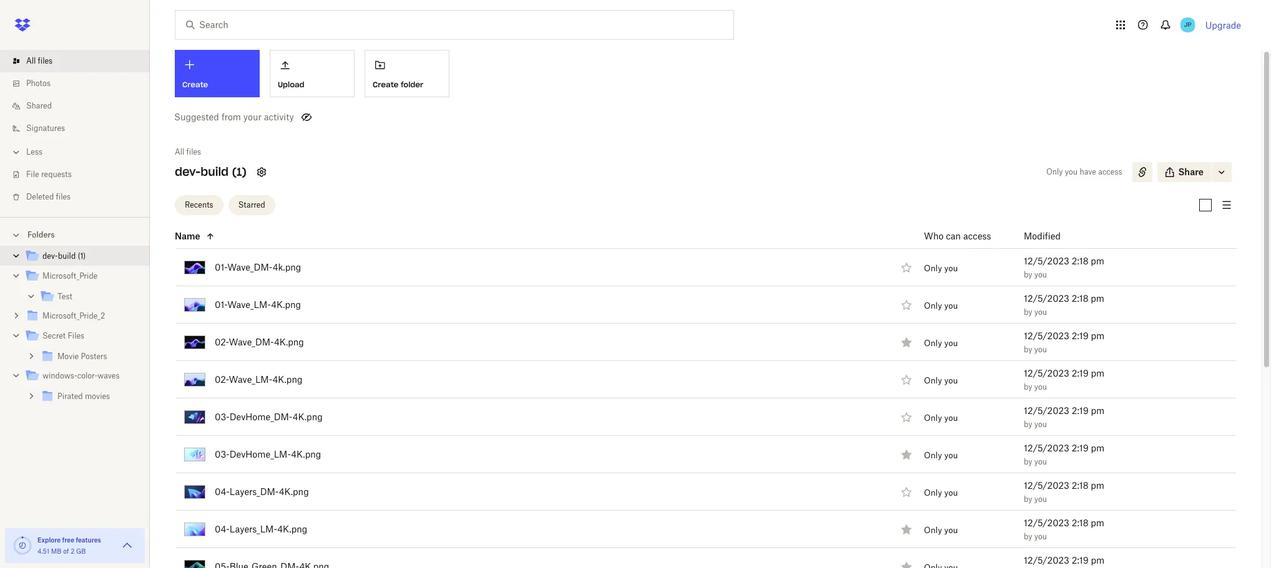 Task type: locate. For each thing, give the bounding box(es) containing it.
1 remove from starred image from the top
[[899, 522, 914, 537]]

03-devhome_lm-4k.png link
[[215, 447, 321, 462]]

create up suggested
[[182, 80, 208, 89]]

1 horizontal spatial create
[[373, 80, 399, 89]]

01- right /dev-build (1)/01-wave_dm-4k.png icon
[[215, 262, 227, 273]]

4k.png for 03-devhome_dm-4k.png
[[293, 412, 323, 422]]

0 vertical spatial build
[[201, 165, 229, 179]]

only inside name 04-layers_lm-4k.png, modified 12/5/2023 2:18 pm, element
[[924, 526, 942, 536]]

5 by from the top
[[1024, 420, 1033, 429]]

1 vertical spatial wave_dm-
[[229, 337, 274, 348]]

2:19 inside name 03-devhome_lm-4k.png, modified 12/5/2023 2:19 pm, element
[[1072, 443, 1089, 454]]

0 horizontal spatial all
[[26, 56, 36, 66]]

1 by from the top
[[1024, 270, 1033, 279]]

pirated movies
[[57, 392, 110, 402]]

4 12/5/2023 2:18 pm by you from the top
[[1024, 518, 1105, 542]]

2 by from the top
[[1024, 308, 1033, 317]]

1 only you from the top
[[924, 263, 958, 273]]

2 only you from the top
[[924, 301, 958, 311]]

1 horizontal spatial all files
[[175, 147, 201, 157]]

02- inside 02-wave_dm-4k.png link
[[215, 337, 229, 348]]

only you button inside "name 04-layers_dm-4k.png, modified 12/5/2023 2:18 pm," element
[[924, 488, 958, 498]]

02- inside 02-wave_lm-4k.png link
[[215, 374, 229, 385]]

upgrade link
[[1206, 20, 1242, 30]]

4 12/5/2023 from the top
[[1024, 368, 1070, 379]]

/dev-build (1)/03-devhome_lm-4k.png image
[[184, 448, 205, 462]]

name 02-wave_lm-4k.png, modified 12/5/2023 2:19 pm, element
[[147, 362, 1237, 399]]

remove from starred image
[[899, 522, 914, 537], [899, 560, 914, 569]]

8 pm from the top
[[1091, 518, 1105, 529]]

6 by from the top
[[1024, 457, 1033, 467]]

1 vertical spatial remove from starred image
[[899, 560, 914, 569]]

3 by from the top
[[1024, 345, 1033, 354]]

4 12/5/2023 2:19 pm by you from the top
[[1024, 443, 1105, 467]]

name 01-wave_lm-4k.png, modified 12/5/2023 2:18 pm, element
[[147, 287, 1237, 324]]

03- right /dev-build (1)/03-devhome_dm-4k.png image in the left of the page
[[215, 412, 230, 422]]

2 2:19 from the top
[[1072, 368, 1089, 379]]

dev- down folders on the top left
[[42, 252, 58, 261]]

by inside name 03-devhome_lm-4k.png, modified 12/5/2023 2:19 pm, element
[[1024, 457, 1033, 467]]

dev-
[[175, 165, 201, 179], [42, 252, 58, 261]]

4 only you button from the top
[[924, 376, 958, 386]]

recents
[[185, 200, 213, 210]]

0 vertical spatial add to starred image
[[899, 373, 914, 388]]

5 12/5/2023 from the top
[[1024, 406, 1070, 416]]

01- for wave_lm-
[[215, 299, 227, 310]]

4k.png inside 'element'
[[293, 412, 323, 422]]

8 only you from the top
[[924, 526, 958, 536]]

4k.png for 01-wave_lm-4k.png
[[271, 299, 301, 310]]

2 add to starred image from the top
[[899, 298, 914, 313]]

add to starred image inside name 01-wave_lm-4k.png, modified 12/5/2023 2:18 pm, element
[[899, 298, 914, 313]]

wave_dm- up the 01-wave_lm-4k.png on the left bottom of page
[[227, 262, 273, 273]]

2:19 inside name 02-wave_lm-4k.png, modified 12/5/2023 2:19 pm, element
[[1072, 368, 1089, 379]]

pm for 04-layers_dm-4k.png
[[1091, 481, 1105, 491]]

pm for 01-wave_lm-4k.png
[[1091, 293, 1105, 304]]

0 vertical spatial 02-
[[215, 337, 229, 348]]

add to starred image for 01-wave_lm-4k.png
[[899, 298, 914, 313]]

only inside name 02-wave_dm-4k.png, modified 12/5/2023 2:19 pm, element
[[924, 338, 942, 348]]

2 12/5/2023 2:19 pm by you from the top
[[1024, 368, 1105, 392]]

only you button
[[924, 263, 958, 273], [924, 301, 958, 311], [924, 338, 958, 348], [924, 376, 958, 386], [924, 413, 958, 423], [924, 451, 958, 461], [924, 488, 958, 498], [924, 526, 958, 536]]

only you button inside name 04-layers_lm-4k.png, modified 12/5/2023 2:18 pm, element
[[924, 526, 958, 536]]

only you button for 04-layers_lm-4k.png
[[924, 526, 958, 536]]

by for 03-devhome_lm-4k.png
[[1024, 457, 1033, 467]]

pm inside 'element'
[[1091, 406, 1105, 416]]

3 12/5/2023 2:19 pm by you from the top
[[1024, 406, 1105, 429]]

2 2:18 from the top
[[1072, 293, 1089, 304]]

2:19 inside "name 03-devhome_dm-4k.png, modified 12/5/2023 2:19 pm," 'element'
[[1072, 406, 1089, 416]]

1 remove from starred image from the top
[[899, 335, 914, 350]]

files
[[38, 56, 53, 66], [186, 147, 201, 157], [56, 192, 71, 202]]

you
[[1065, 167, 1078, 177], [945, 263, 958, 273], [1035, 270, 1047, 279], [945, 301, 958, 311], [1035, 308, 1047, 317], [945, 338, 958, 348], [1035, 345, 1047, 354], [945, 376, 958, 386], [1035, 383, 1047, 392], [945, 413, 958, 423], [1035, 420, 1047, 429], [945, 451, 958, 461], [1035, 457, 1047, 467], [945, 488, 958, 498], [1035, 495, 1047, 504], [945, 526, 958, 536], [1035, 532, 1047, 542]]

2 pm from the top
[[1091, 293, 1105, 304]]

4k.png down 4k.png
[[271, 299, 301, 310]]

4 2:18 from the top
[[1072, 518, 1089, 529]]

7 only you from the top
[[924, 488, 958, 498]]

group
[[0, 244, 150, 416]]

5 only you from the top
[[924, 413, 958, 423]]

1 horizontal spatial access
[[1099, 167, 1123, 177]]

pm for 01-wave_dm-4k.png
[[1091, 256, 1105, 266]]

only for 03-devhome_lm-4k.png
[[924, 451, 942, 461]]

secret
[[42, 332, 66, 341]]

02-wave_dm-4k.png link
[[215, 335, 304, 350]]

01-
[[215, 262, 227, 273], [215, 299, 227, 310]]

1 add to starred image from the top
[[899, 373, 914, 388]]

2 remove from starred image from the top
[[899, 447, 914, 462]]

0 horizontal spatial all files
[[26, 56, 53, 66]]

of
[[63, 548, 69, 556]]

02- right "/dev-build (1)/02-wave_lm-4k.png" icon
[[215, 374, 229, 385]]

create inside create folder button
[[373, 80, 399, 89]]

create for create
[[182, 80, 208, 89]]

2 12/5/2023 from the top
[[1024, 293, 1070, 304]]

by
[[1024, 270, 1033, 279], [1024, 308, 1033, 317], [1024, 345, 1033, 354], [1024, 383, 1033, 392], [1024, 420, 1033, 429], [1024, 457, 1033, 467], [1024, 495, 1033, 504], [1024, 532, 1033, 542]]

remove from starred image
[[899, 335, 914, 350], [899, 447, 914, 462]]

1 2:19 from the top
[[1072, 331, 1089, 341]]

12/5/2023 for 02-wave_lm-4k.png
[[1024, 368, 1070, 379]]

1 03- from the top
[[215, 412, 230, 422]]

0 vertical spatial add to starred image
[[899, 260, 914, 275]]

build up "microsoft_pride"
[[58, 252, 76, 261]]

2 remove from starred image from the top
[[899, 560, 914, 569]]

12/5/2023 for 03-devhome_lm-4k.png
[[1024, 443, 1070, 454]]

0 vertical spatial wave_dm-
[[227, 262, 273, 273]]

/dev-build (1)/04-layers_lm-4k.png image
[[184, 523, 205, 537]]

03-devhome_lm-4k.png
[[215, 449, 321, 460]]

add to starred image inside name 01-wave_dm-4k.png, modified 12/5/2023 2:18 pm, element
[[899, 260, 914, 275]]

0 vertical spatial remove from starred image
[[899, 522, 914, 537]]

12/5/2023 2:18 pm by you inside name 01-wave_lm-4k.png, modified 12/5/2023 2:18 pm, element
[[1024, 293, 1105, 317]]

1 12/5/2023 from the top
[[1024, 256, 1070, 266]]

12/5/2023 for 04-layers_dm-4k.png
[[1024, 481, 1070, 491]]

6 12/5/2023 from the top
[[1024, 443, 1070, 454]]

12/5/2023 2:19 pm by you for 02-wave_dm-4k.png
[[1024, 331, 1105, 354]]

4 2:19 from the top
[[1072, 443, 1089, 454]]

4k.png for 03-devhome_lm-4k.png
[[291, 449, 321, 460]]

only you button for 02-wave_lm-4k.png
[[924, 376, 958, 386]]

01-wave_dm-4k.png link
[[215, 260, 301, 275]]

only inside name 01-wave_lm-4k.png, modified 12/5/2023 2:18 pm, element
[[924, 301, 942, 311]]

02-
[[215, 337, 229, 348], [215, 374, 229, 385]]

access right can
[[964, 231, 992, 241]]

2:18 inside name 01-wave_lm-4k.png, modified 12/5/2023 2:18 pm, element
[[1072, 293, 1089, 304]]

files right deleted on the left of the page
[[56, 192, 71, 202]]

name 04-layers_lm-4k.png, modified 12/5/2023 2:18 pm, element
[[147, 511, 1237, 549]]

pm for 02-wave_lm-4k.png
[[1091, 368, 1105, 379]]

1 horizontal spatial files
[[56, 192, 71, 202]]

1 vertical spatial add to starred image
[[899, 298, 914, 313]]

by inside name 04-layers_lm-4k.png, modified 12/5/2023 2:18 pm, element
[[1024, 532, 1033, 542]]

0 horizontal spatial dev-
[[42, 252, 58, 261]]

1 vertical spatial add to starred image
[[899, 485, 914, 500]]

12/5/2023 2:19 pm by you inside name 03-devhome_lm-4k.png, modified 12/5/2023 2:19 pm, element
[[1024, 443, 1105, 467]]

0 vertical spatial 01-
[[215, 262, 227, 273]]

2 04- from the top
[[215, 524, 230, 535]]

movie posters link
[[40, 349, 140, 366]]

12/5/2023 2:18 pm by you inside name 04-layers_lm-4k.png, modified 12/5/2023 2:18 pm, element
[[1024, 518, 1105, 542]]

6 only you button from the top
[[924, 451, 958, 461]]

4k.png down 03-devhome_lm-4k.png link on the left of the page
[[279, 487, 309, 497]]

1 vertical spatial all
[[175, 147, 184, 157]]

3 2:19 from the top
[[1072, 406, 1089, 416]]

only you button inside "name 03-devhome_dm-4k.png, modified 12/5/2023 2:19 pm," 'element'
[[924, 413, 958, 423]]

0 vertical spatial all
[[26, 56, 36, 66]]

01- right /dev-build (1)/01-wave_lm-4k.png image
[[215, 299, 227, 310]]

only you inside name 01-wave_dm-4k.png, modified 12/5/2023 2:18 pm, element
[[924, 263, 958, 273]]

1 horizontal spatial build
[[201, 165, 229, 179]]

only you for 04-layers_dm-4k.png
[[924, 488, 958, 498]]

03- for devhome_lm-
[[215, 449, 230, 460]]

only you for 03-devhome_lm-4k.png
[[924, 451, 958, 461]]

wave_lm- down 01-wave_dm-4k.png link
[[227, 299, 271, 310]]

4k.png for 02-wave_lm-4k.png
[[273, 374, 303, 385]]

0 vertical spatial all files
[[26, 56, 53, 66]]

3 12/5/2023 from the top
[[1024, 331, 1070, 341]]

7 12/5/2023 from the top
[[1024, 481, 1070, 491]]

2:19 for 03-devhome_dm-4k.png
[[1072, 406, 1089, 416]]

add to starred image
[[899, 260, 914, 275], [899, 298, 914, 313], [899, 410, 914, 425]]

6 pm from the top
[[1091, 443, 1105, 454]]

all up photos
[[26, 56, 36, 66]]

all files
[[26, 56, 53, 66], [175, 147, 201, 157]]

only for 04-layers_dm-4k.png
[[924, 488, 942, 498]]

windows-color-waves link
[[25, 368, 140, 385]]

dev- up recents
[[175, 165, 201, 179]]

color-
[[77, 372, 98, 381]]

group containing dev-build (1)
[[0, 244, 150, 416]]

only you button inside name 02-wave_lm-4k.png, modified 12/5/2023 2:19 pm, element
[[924, 376, 958, 386]]

0 horizontal spatial create
[[182, 80, 208, 89]]

only
[[1047, 167, 1063, 177], [924, 263, 942, 273], [924, 301, 942, 311], [924, 338, 942, 348], [924, 376, 942, 386], [924, 413, 942, 423], [924, 451, 942, 461], [924, 488, 942, 498], [924, 526, 942, 536]]

1 vertical spatial wave_lm-
[[229, 374, 273, 385]]

12/5/2023 2:19 pm by you inside name 02-wave_dm-4k.png, modified 12/5/2023 2:19 pm, element
[[1024, 331, 1105, 354]]

5 2:19 from the top
[[1072, 556, 1089, 566]]

5 pm from the top
[[1091, 406, 1105, 416]]

from
[[221, 112, 241, 122]]

0 vertical spatial files
[[38, 56, 53, 66]]

add to starred image for 12/5/2023 2:18 pm
[[899, 485, 914, 500]]

02- for wave_dm-
[[215, 337, 229, 348]]

1 vertical spatial all files
[[175, 147, 201, 157]]

2 12/5/2023 2:18 pm by you from the top
[[1024, 293, 1105, 317]]

dropbox image
[[10, 12, 35, 37]]

by inside name 02-wave_dm-4k.png, modified 12/5/2023 2:19 pm, element
[[1024, 345, 1033, 354]]

only you button for 03-devhome_lm-4k.png
[[924, 451, 958, 461]]

None field
[[0, 0, 96, 14]]

2:19 inside name 02-wave_dm-4k.png, modified 12/5/2023 2:19 pm, element
[[1072, 331, 1089, 341]]

only you button inside name 01-wave_dm-4k.png, modified 12/5/2023 2:18 pm, element
[[924, 263, 958, 273]]

3 2:18 from the top
[[1072, 481, 1089, 491]]

4 pm from the top
[[1091, 368, 1105, 379]]

only you inside "name 03-devhome_dm-4k.png, modified 12/5/2023 2:19 pm," 'element'
[[924, 413, 958, 423]]

only you button for 01-wave_dm-4k.png
[[924, 263, 958, 273]]

table
[[147, 224, 1237, 569]]

1 vertical spatial dev-
[[42, 252, 58, 261]]

dev-build (1) up "microsoft_pride"
[[42, 252, 86, 261]]

secret files link
[[25, 328, 140, 345]]

Search in folder "Dropbox" text field
[[199, 18, 708, 32]]

1 vertical spatial build
[[58, 252, 76, 261]]

only you button inside name 01-wave_lm-4k.png, modified 12/5/2023 2:18 pm, element
[[924, 301, 958, 311]]

2 only you button from the top
[[924, 301, 958, 311]]

only inside name 02-wave_lm-4k.png, modified 12/5/2023 2:19 pm, element
[[924, 376, 942, 386]]

wave_lm-
[[227, 299, 271, 310], [229, 374, 273, 385]]

all down suggested
[[175, 147, 184, 157]]

layers_dm-
[[230, 487, 279, 497]]

8 12/5/2023 from the top
[[1024, 518, 1070, 529]]

only you for 04-layers_lm-4k.png
[[924, 526, 958, 536]]

0 horizontal spatial access
[[964, 231, 992, 241]]

by for 04-layers_dm-4k.png
[[1024, 495, 1033, 504]]

add to starred image
[[899, 373, 914, 388], [899, 485, 914, 500]]

1 02- from the top
[[215, 337, 229, 348]]

remove from starred image inside name 04-layers_lm-4k.png, modified 12/5/2023 2:18 pm, element
[[899, 522, 914, 537]]

4k.png up 02-wave_lm-4k.png
[[274, 337, 304, 348]]

1 12/5/2023 2:18 pm by you from the top
[[1024, 256, 1105, 279]]

wave_dm- for 02-
[[229, 337, 274, 348]]

0 vertical spatial 04-
[[215, 487, 230, 497]]

all
[[26, 56, 36, 66], [175, 147, 184, 157]]

2 01- from the top
[[215, 299, 227, 310]]

remove from starred image inside name 02-wave_dm-4k.png, modified 12/5/2023 2:19 pm, element
[[899, 335, 914, 350]]

7 only you button from the top
[[924, 488, 958, 498]]

dev-build (1) up recents
[[175, 165, 247, 179]]

add to starred image inside name 02-wave_lm-4k.png, modified 12/5/2023 2:19 pm, element
[[899, 373, 914, 388]]

/dev-build (1)/03-devhome_dm-4k.png image
[[184, 411, 205, 424]]

4 by from the top
[[1024, 383, 1033, 392]]

microsoft_pride link
[[25, 269, 140, 285]]

all files down suggested
[[175, 147, 201, 157]]

03- for devhome_dm-
[[215, 412, 230, 422]]

12/5/2023 2:18 pm by you inside name 01-wave_dm-4k.png, modified 12/5/2023 2:18 pm, element
[[1024, 256, 1105, 279]]

1 horizontal spatial dev-
[[175, 165, 201, 179]]

2:19 for 03-devhome_lm-4k.png
[[1072, 443, 1089, 454]]

only you inside name 02-wave_lm-4k.png, modified 12/5/2023 2:19 pm, element
[[924, 376, 958, 386]]

all files up photos
[[26, 56, 53, 66]]

(1) up microsoft_pride link
[[78, 252, 86, 261]]

01-wave_lm-4k.png link
[[215, 298, 301, 313]]

/dev-build (1)/05-blue_green_dm-4k.png image
[[184, 561, 205, 569]]

1 vertical spatial dev-build (1)
[[42, 252, 86, 261]]

3 12/5/2023 2:18 pm by you from the top
[[1024, 481, 1105, 504]]

3 pm from the top
[[1091, 331, 1105, 341]]

devhome_dm-
[[230, 412, 293, 422]]

upgrade
[[1206, 20, 1242, 30]]

2:19 for 02-wave_lm-4k.png
[[1072, 368, 1089, 379]]

secret files
[[42, 332, 84, 341]]

1 vertical spatial 01-
[[215, 299, 227, 310]]

1 horizontal spatial dev-build (1)
[[175, 165, 247, 179]]

2 add to starred image from the top
[[899, 485, 914, 500]]

1 add to starred image from the top
[[899, 260, 914, 275]]

5 only you button from the top
[[924, 413, 958, 423]]

0 vertical spatial access
[[1099, 167, 1123, 177]]

2:18 inside name 04-layers_lm-4k.png, modified 12/5/2023 2:18 pm, element
[[1072, 518, 1089, 529]]

1 vertical spatial remove from starred image
[[899, 447, 914, 462]]

build
[[201, 165, 229, 179], [58, 252, 76, 261]]

3 add to starred image from the top
[[899, 410, 914, 425]]

remove from starred image for name 04-layers_lm-4k.png, modified 12/5/2023 2:18 pm, element
[[899, 522, 914, 537]]

less
[[26, 147, 42, 157]]

03-
[[215, 412, 230, 422], [215, 449, 230, 460]]

7 pm from the top
[[1091, 481, 1105, 491]]

1 only you button from the top
[[924, 263, 958, 273]]

all files inside list item
[[26, 56, 53, 66]]

all files list item
[[0, 50, 150, 72]]

free
[[62, 537, 74, 545]]

03- right /dev-build (1)/03-devhome_lm-4k.png icon
[[215, 449, 230, 460]]

create
[[373, 80, 399, 89], [182, 80, 208, 89]]

12/5/2023 2:19 pm by you inside "name 03-devhome_dm-4k.png, modified 12/5/2023 2:19 pm," 'element'
[[1024, 406, 1105, 429]]

(1)
[[232, 165, 247, 179], [78, 252, 86, 261]]

2 vertical spatial add to starred image
[[899, 410, 914, 425]]

by inside name 01-wave_lm-4k.png, modified 12/5/2023 2:18 pm, element
[[1024, 308, 1033, 317]]

12/5/2023 2:18 pm by you inside "name 04-layers_dm-4k.png, modified 12/5/2023 2:18 pm," element
[[1024, 481, 1105, 504]]

2:18 inside name 01-wave_dm-4k.png, modified 12/5/2023 2:18 pm, element
[[1072, 256, 1089, 266]]

add to starred image inside "name 04-layers_dm-4k.png, modified 12/5/2023 2:18 pm," element
[[899, 485, 914, 500]]

only you inside name 02-wave_dm-4k.png, modified 12/5/2023 2:19 pm, element
[[924, 338, 958, 348]]

only you button inside name 03-devhome_lm-4k.png, modified 12/5/2023 2:19 pm, element
[[924, 451, 958, 461]]

8 by from the top
[[1024, 532, 1033, 542]]

0 horizontal spatial (1)
[[78, 252, 86, 261]]

0 vertical spatial dev-
[[175, 165, 201, 179]]

files up photos
[[38, 56, 53, 66]]

4k.png down the 03-devhome_dm-4k.png link
[[291, 449, 321, 460]]

1 horizontal spatial all
[[175, 147, 184, 157]]

1 01- from the top
[[215, 262, 227, 273]]

2:18 for 04-layers_dm-4k.png
[[1072, 481, 1089, 491]]

only you inside name 04-layers_lm-4k.png, modified 12/5/2023 2:18 pm, element
[[924, 526, 958, 536]]

3 only you button from the top
[[924, 338, 958, 348]]

6 only you from the top
[[924, 451, 958, 461]]

add to starred image inside "name 03-devhome_dm-4k.png, modified 12/5/2023 2:19 pm," 'element'
[[899, 410, 914, 425]]

1 horizontal spatial all files link
[[175, 146, 201, 159]]

wave_lm- down 02-wave_dm-4k.png link
[[229, 374, 273, 385]]

/dev-build (1)/04-layers_dm-4k.png image
[[184, 486, 205, 499]]

2 horizontal spatial files
[[186, 147, 201, 157]]

12/5/2023
[[1024, 256, 1070, 266], [1024, 293, 1070, 304], [1024, 331, 1070, 341], [1024, 368, 1070, 379], [1024, 406, 1070, 416], [1024, 443, 1070, 454], [1024, 481, 1070, 491], [1024, 518, 1070, 529], [1024, 556, 1070, 566]]

by for 01-wave_dm-4k.png
[[1024, 270, 1033, 279]]

2 vertical spatial files
[[56, 192, 71, 202]]

only you for 01-wave_lm-4k.png
[[924, 301, 958, 311]]

2:18 inside "name 04-layers_dm-4k.png, modified 12/5/2023 2:18 pm," element
[[1072, 481, 1089, 491]]

by for 03-devhome_dm-4k.png
[[1024, 420, 1033, 429]]

by inside "name 03-devhome_dm-4k.png, modified 12/5/2023 2:19 pm," 'element'
[[1024, 420, 1033, 429]]

12/5/2023 inside 'element'
[[1024, 406, 1070, 416]]

only you button inside name 02-wave_dm-4k.png, modified 12/5/2023 2:19 pm, element
[[924, 338, 958, 348]]

7 by from the top
[[1024, 495, 1033, 504]]

only you for 03-devhome_dm-4k.png
[[924, 413, 958, 423]]

add to starred image for 03-devhome_dm-4k.png
[[899, 410, 914, 425]]

all files link up shared "link"
[[10, 50, 150, 72]]

4k.png down '04-layers_dm-4k.png' link on the bottom of page
[[277, 524, 307, 535]]

2:18 for 04-layers_lm-4k.png
[[1072, 518, 1089, 529]]

by inside name 01-wave_dm-4k.png, modified 12/5/2023 2:18 pm, element
[[1024, 270, 1033, 279]]

8 only you button from the top
[[924, 526, 958, 536]]

remove from starred image inside name 05-blue_green_dm-4k.png, modified 12/5/2023 2:19 pm, element
[[899, 560, 914, 569]]

12/5/2023 2:18 pm by you
[[1024, 256, 1105, 279], [1024, 293, 1105, 317], [1024, 481, 1105, 504], [1024, 518, 1105, 542]]

only inside name 03-devhome_lm-4k.png, modified 12/5/2023 2:19 pm, element
[[924, 451, 942, 461]]

only inside name 01-wave_dm-4k.png, modified 12/5/2023 2:18 pm, element
[[924, 263, 942, 273]]

name 05-blue_green_dm-4k.png, modified 12/5/2023 2:19 pm, element
[[147, 549, 1237, 569]]

layers_lm-
[[230, 524, 277, 535]]

list containing all files
[[0, 42, 150, 217]]

2 02- from the top
[[215, 374, 229, 385]]

03- inside 'element'
[[215, 412, 230, 422]]

list
[[0, 42, 150, 217]]

0 vertical spatial all files link
[[10, 50, 150, 72]]

by for 02-wave_lm-4k.png
[[1024, 383, 1033, 392]]

02- right /dev-build (1)/02-wave_dm-4k.png "image"
[[215, 337, 229, 348]]

4k.png up "03-devhome_dm-4k.png"
[[273, 374, 303, 385]]

04- for layers_lm-
[[215, 524, 230, 535]]

only you button for 04-layers_dm-4k.png
[[924, 488, 958, 498]]

all files link
[[10, 50, 150, 72], [175, 146, 201, 159]]

0 vertical spatial remove from starred image
[[899, 335, 914, 350]]

pm
[[1091, 256, 1105, 266], [1091, 293, 1105, 304], [1091, 331, 1105, 341], [1091, 368, 1105, 379], [1091, 406, 1105, 416], [1091, 443, 1105, 454], [1091, 481, 1105, 491], [1091, 518, 1105, 529], [1091, 556, 1105, 566]]

test link
[[40, 289, 140, 306]]

create left folder
[[373, 80, 399, 89]]

access right have
[[1099, 167, 1123, 177]]

1 horizontal spatial (1)
[[232, 165, 247, 179]]

name 03-devhome_dm-4k.png, modified 12/5/2023 2:19 pm, element
[[147, 399, 1237, 437]]

deleted
[[26, 192, 54, 202]]

wave_dm-
[[227, 262, 273, 273], [229, 337, 274, 348]]

1 12/5/2023 2:19 pm by you from the top
[[1024, 331, 1105, 354]]

signatures
[[26, 124, 65, 133]]

only you inside name 01-wave_lm-4k.png, modified 12/5/2023 2:18 pm, element
[[924, 301, 958, 311]]

04- right the /dev-build (1)/04-layers_lm-4k.png image
[[215, 524, 230, 535]]

4 only you from the top
[[924, 376, 958, 386]]

1 04- from the top
[[215, 487, 230, 497]]

file requests link
[[10, 164, 150, 186]]

0 horizontal spatial files
[[38, 56, 53, 66]]

files down suggested
[[186, 147, 201, 157]]

by inside name 02-wave_lm-4k.png, modified 12/5/2023 2:19 pm, element
[[1024, 383, 1033, 392]]

all inside list item
[[26, 56, 36, 66]]

12/5/2023 2:19 pm by you inside name 02-wave_lm-4k.png, modified 12/5/2023 2:19 pm, element
[[1024, 368, 1105, 392]]

2 03- from the top
[[215, 449, 230, 460]]

12/5/2023 for 03-devhome_dm-4k.png
[[1024, 406, 1070, 416]]

only for 02-wave_dm-4k.png
[[924, 338, 942, 348]]

create inside create "popup button"
[[182, 80, 208, 89]]

4k.png up 03-devhome_lm-4k.png
[[293, 412, 323, 422]]

wave_dm- down 01-wave_lm-4k.png link
[[229, 337, 274, 348]]

all files link down suggested
[[175, 146, 201, 159]]

by inside "name 04-layers_dm-4k.png, modified 12/5/2023 2:18 pm," element
[[1024, 495, 1033, 504]]

1 vertical spatial files
[[186, 147, 201, 157]]

dev-build (1) inside dev-build (1) link
[[42, 252, 86, 261]]

only inside "name 03-devhome_dm-4k.png, modified 12/5/2023 2:19 pm," 'element'
[[924, 413, 942, 423]]

only you inside "name 04-layers_dm-4k.png, modified 12/5/2023 2:18 pm," element
[[924, 488, 958, 498]]

0 horizontal spatial dev-build (1)
[[42, 252, 86, 261]]

1 pm from the top
[[1091, 256, 1105, 266]]

devhome_lm-
[[230, 449, 291, 460]]

4k.png
[[271, 299, 301, 310], [274, 337, 304, 348], [273, 374, 303, 385], [293, 412, 323, 422], [291, 449, 321, 460], [279, 487, 309, 497], [277, 524, 307, 535]]

2:18 for 01-wave_dm-4k.png
[[1072, 256, 1089, 266]]

0 vertical spatial dev-build (1)
[[175, 165, 247, 179]]

0 horizontal spatial all files link
[[10, 50, 150, 72]]

1 vertical spatial 04-
[[215, 524, 230, 535]]

/dev-build (1)/02-wave_dm-4k.png image
[[184, 336, 205, 349]]

pm for 03-devhome_lm-4k.png
[[1091, 443, 1105, 454]]

02- for wave_lm-
[[215, 374, 229, 385]]

12/5/2023 for 04-layers_lm-4k.png
[[1024, 518, 1070, 529]]

0 vertical spatial 03-
[[215, 412, 230, 422]]

jp
[[1184, 21, 1192, 29]]

3 only you from the top
[[924, 338, 958, 348]]

1 vertical spatial 02-
[[215, 374, 229, 385]]

dev-build (1)
[[175, 165, 247, 179], [42, 252, 86, 261]]

0 vertical spatial wave_lm-
[[227, 299, 271, 310]]

dev- inside dev-build (1) link
[[42, 252, 58, 261]]

1 vertical spatial access
[[964, 231, 992, 241]]

04-layers_lm-4k.png
[[215, 524, 307, 535]]

build up recents
[[201, 165, 229, 179]]

1 2:18 from the top
[[1072, 256, 1089, 266]]

04- right /dev-build (1)/04-layers_dm-4k.png icon
[[215, 487, 230, 497]]

1 vertical spatial 03-
[[215, 449, 230, 460]]

explore free features 4.51 mb of 2 gb
[[37, 537, 101, 556]]

only inside "name 04-layers_dm-4k.png, modified 12/5/2023 2:18 pm," element
[[924, 488, 942, 498]]

(1) left folder settings icon
[[232, 165, 247, 179]]

only you inside name 03-devhome_lm-4k.png, modified 12/5/2023 2:19 pm, element
[[924, 451, 958, 461]]

/dev-build (1)/01-wave_lm-4k.png image
[[184, 298, 205, 312]]



Task type: describe. For each thing, give the bounding box(es) containing it.
only for 02-wave_lm-4k.png
[[924, 376, 942, 386]]

waves
[[98, 372, 120, 381]]

file requests
[[26, 170, 72, 179]]

4k.png for 04-layers_dm-4k.png
[[279, 487, 309, 497]]

/dev-build (1)/02-wave_lm-4k.png image
[[184, 373, 205, 387]]

file
[[26, 170, 39, 179]]

create button
[[175, 50, 260, 97]]

4k.png for 02-wave_dm-4k.png
[[274, 337, 304, 348]]

pm for 02-wave_dm-4k.png
[[1091, 331, 1105, 341]]

4k.png for 04-layers_lm-4k.png
[[277, 524, 307, 535]]

table containing name
[[147, 224, 1237, 569]]

12/5/2023 2:18 pm by you for 01-wave_dm-4k.png
[[1024, 256, 1105, 279]]

02-wave_lm-4k.png
[[215, 374, 303, 385]]

modified button
[[1024, 229, 1094, 244]]

photos link
[[10, 72, 150, 95]]

pm for 04-layers_lm-4k.png
[[1091, 518, 1105, 529]]

12/5/2023 2:19 pm by you for 03-devhome_lm-4k.png
[[1024, 443, 1105, 467]]

pirated
[[57, 392, 83, 402]]

by for 02-wave_dm-4k.png
[[1024, 345, 1033, 354]]

9 12/5/2023 from the top
[[1024, 556, 1070, 566]]

2:18 for 01-wave_lm-4k.png
[[1072, 293, 1089, 304]]

gb
[[76, 548, 86, 556]]

deleted files
[[26, 192, 71, 202]]

who
[[924, 231, 944, 241]]

jp button
[[1178, 15, 1198, 35]]

4k.png
[[273, 262, 301, 273]]

12/5/2023 2:19 pm
[[1024, 556, 1105, 566]]

only for 03-devhome_dm-4k.png
[[924, 413, 942, 423]]

upload
[[278, 80, 305, 89]]

name
[[175, 231, 200, 241]]

01- for wave_dm-
[[215, 262, 227, 273]]

features
[[76, 537, 101, 545]]

windows-
[[42, 372, 77, 381]]

pm for 03-devhome_dm-4k.png
[[1091, 406, 1105, 416]]

mb
[[51, 548, 61, 556]]

2:19 for 02-wave_dm-4k.png
[[1072, 331, 1089, 341]]

0 vertical spatial (1)
[[232, 165, 247, 179]]

only you have access
[[1047, 167, 1123, 177]]

windows-color-waves
[[42, 372, 120, 381]]

shared link
[[10, 95, 150, 117]]

suggested from your activity
[[174, 112, 294, 122]]

12/5/2023 2:19 pm by you for 02-wave_lm-4k.png
[[1024, 368, 1105, 392]]

share button
[[1158, 162, 1212, 182]]

04-layers_dm-4k.png
[[215, 487, 309, 497]]

dev-build (1) link
[[25, 249, 140, 265]]

only you button for 02-wave_dm-4k.png
[[924, 338, 958, 348]]

name 02-wave_dm-4k.png, modified 12/5/2023 2:19 pm, element
[[147, 324, 1237, 362]]

movie posters
[[57, 352, 107, 362]]

wave_dm- for 01-
[[227, 262, 273, 273]]

1 vertical spatial (1)
[[78, 252, 86, 261]]

only you button for 01-wave_lm-4k.png
[[924, 301, 958, 311]]

only you button for 03-devhome_dm-4k.png
[[924, 413, 958, 423]]

12/5/2023 for 01-wave_lm-4k.png
[[1024, 293, 1070, 304]]

12/5/2023 2:19 pm by you for 03-devhome_dm-4k.png
[[1024, 406, 1105, 429]]

wave_lm- for 01-
[[227, 299, 271, 310]]

microsoft_pride
[[42, 272, 98, 281]]

02-wave_dm-4k.png
[[215, 337, 304, 348]]

microsoft_pride_2 link
[[25, 309, 140, 325]]

can
[[946, 231, 961, 241]]

remove from starred image for 02-wave_dm-4k.png
[[899, 335, 914, 350]]

only you for 02-wave_dm-4k.png
[[924, 338, 958, 348]]

9 pm from the top
[[1091, 556, 1105, 566]]

activity
[[264, 112, 294, 122]]

explore
[[37, 537, 61, 545]]

04-layers_dm-4k.png link
[[215, 485, 309, 500]]

folder settings image
[[254, 165, 269, 180]]

12/5/2023 2:18 pm by you for 04-layers_lm-4k.png
[[1024, 518, 1105, 542]]

movies
[[85, 392, 110, 402]]

03-devhome_dm-4k.png link
[[215, 410, 323, 425]]

1 vertical spatial all files link
[[175, 146, 201, 159]]

remove from starred image for name 05-blue_green_dm-4k.png, modified 12/5/2023 2:19 pm, element
[[899, 560, 914, 569]]

have
[[1080, 167, 1097, 177]]

02-wave_lm-4k.png link
[[215, 373, 303, 388]]

4.51
[[37, 548, 49, 556]]

folders
[[27, 230, 55, 240]]

upload button
[[270, 50, 355, 97]]

test
[[57, 292, 72, 302]]

0 horizontal spatial build
[[58, 252, 76, 261]]

only for 01-wave_lm-4k.png
[[924, 301, 942, 311]]

wave_lm- for 02-
[[229, 374, 273, 385]]

photos
[[26, 79, 51, 88]]

2
[[71, 548, 74, 556]]

starred
[[238, 200, 265, 210]]

04- for layers_dm-
[[215, 487, 230, 497]]

share
[[1179, 167, 1204, 177]]

pirated movies link
[[40, 389, 140, 406]]

01-wave_lm-4k.png
[[215, 299, 301, 310]]

name button
[[175, 229, 894, 244]]

name 04-layers_dm-4k.png, modified 12/5/2023 2:18 pm, element
[[147, 474, 1237, 511]]

12/5/2023 2:18 pm by you for 01-wave_lm-4k.png
[[1024, 293, 1105, 317]]

only you for 01-wave_dm-4k.png
[[924, 263, 958, 273]]

microsoft_pride_2
[[42, 312, 105, 321]]

modified
[[1024, 231, 1061, 241]]

add to starred image for 12/5/2023 2:19 pm
[[899, 373, 914, 388]]

04-layers_lm-4k.png link
[[215, 522, 307, 537]]

quota usage element
[[12, 536, 32, 556]]

folders button
[[0, 225, 150, 244]]

name 03-devhome_lm-4k.png, modified 12/5/2023 2:19 pm, element
[[147, 437, 1237, 474]]

by for 01-wave_lm-4k.png
[[1024, 308, 1033, 317]]

signatures link
[[10, 117, 150, 140]]

only you for 02-wave_lm-4k.png
[[924, 376, 958, 386]]

starred button
[[228, 195, 275, 215]]

2:19 inside name 05-blue_green_dm-4k.png, modified 12/5/2023 2:19 pm, element
[[1072, 556, 1089, 566]]

only for 04-layers_lm-4k.png
[[924, 526, 942, 536]]

posters
[[81, 352, 107, 362]]

who can access
[[924, 231, 992, 241]]

by for 04-layers_lm-4k.png
[[1024, 532, 1033, 542]]

shared
[[26, 101, 52, 111]]

files inside list item
[[38, 56, 53, 66]]

less image
[[10, 146, 22, 159]]

12/5/2023 for 02-wave_dm-4k.png
[[1024, 331, 1070, 341]]

/dev-build (1)/01-wave_dm-4k.png image
[[184, 261, 205, 274]]

01-wave_dm-4k.png
[[215, 262, 301, 273]]

create for create folder
[[373, 80, 399, 89]]

add to starred image for 01-wave_dm-4k.png
[[899, 260, 914, 275]]

your
[[243, 112, 262, 122]]

12/5/2023 2:18 pm by you for 04-layers_dm-4k.png
[[1024, 481, 1105, 504]]

03-devhome_dm-4k.png
[[215, 412, 323, 422]]

movie
[[57, 352, 79, 362]]

recents button
[[175, 195, 223, 215]]

requests
[[41, 170, 72, 179]]

remove from starred image for 03-devhome_lm-4k.png
[[899, 447, 914, 462]]

name 01-wave_dm-4k.png, modified 12/5/2023 2:18 pm, element
[[147, 249, 1237, 287]]

deleted files link
[[10, 186, 150, 209]]

files
[[68, 332, 84, 341]]

only for 01-wave_dm-4k.png
[[924, 263, 942, 273]]

folder
[[401, 80, 423, 89]]

create folder button
[[365, 50, 450, 97]]

12/5/2023 for 01-wave_dm-4k.png
[[1024, 256, 1070, 266]]

suggested
[[174, 112, 219, 122]]

create folder
[[373, 80, 423, 89]]



Task type: vqa. For each thing, say whether or not it's contained in the screenshot.
the bottom '04-'
yes



